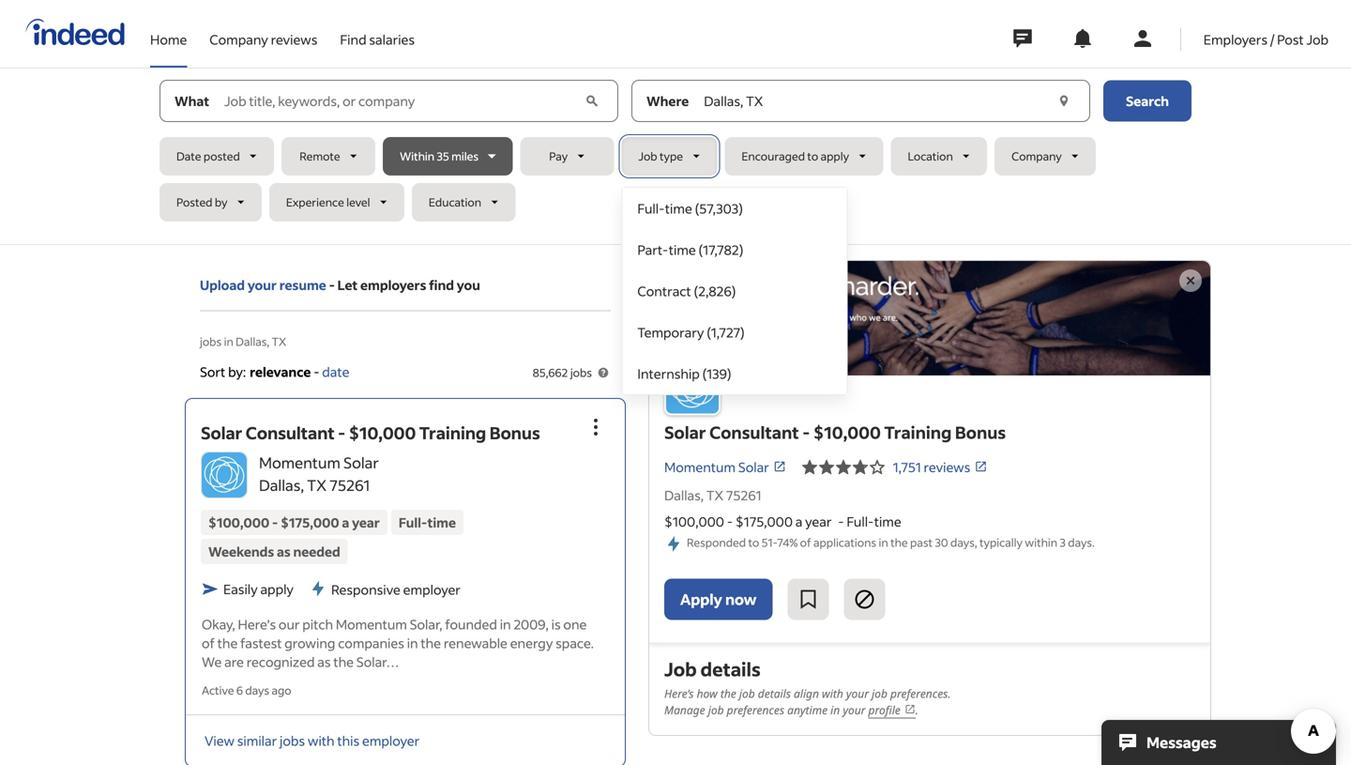 Task type: locate. For each thing, give the bounding box(es) containing it.
$100,000 up responded
[[665, 513, 725, 530]]

1 horizontal spatial 75261
[[726, 487, 762, 504]]

companies
[[338, 634, 405, 651]]

posted
[[204, 149, 240, 163]]

with
[[822, 686, 844, 701], [308, 732, 335, 749]]

1 vertical spatial company
[[1012, 149, 1062, 163]]

apply
[[821, 149, 850, 163], [260, 580, 294, 597]]

details up how at bottom
[[701, 657, 761, 681]]

job actions menu is collapsed image
[[585, 416, 607, 438]]

in right anytime
[[831, 702, 840, 718]]

sort by: relevance - date
[[200, 363, 350, 380]]

1 horizontal spatial a
[[796, 513, 803, 530]]

1 horizontal spatial tx
[[307, 475, 327, 495]]

date posted button
[[160, 137, 274, 176]]

find salaries link
[[340, 0, 415, 64]]

job left type
[[639, 149, 658, 163]]

0 horizontal spatial reviews
[[271, 31, 318, 48]]

a up 74% at bottom right
[[796, 513, 803, 530]]

date link
[[322, 363, 350, 380]]

here's inside okay, here's our pitch momentum solar, founded in 2009, is one of the fastest growing companies in the renewable energy space. we are recognized as the solar…
[[238, 616, 276, 633]]

education button
[[412, 183, 516, 222]]

bonus up 1,751 reviews link
[[956, 422, 1006, 443]]

1 horizontal spatial to
[[808, 149, 819, 163]]

0 horizontal spatial training
[[419, 422, 486, 443]]

easily apply
[[223, 580, 294, 597]]

0 horizontal spatial $10,000
[[349, 422, 416, 443]]

encouraged to apply button
[[725, 137, 884, 176]]

0 vertical spatial as
[[277, 543, 291, 560]]

dallas, down momentum solar
[[665, 487, 704, 504]]

1 horizontal spatial jobs
[[280, 732, 305, 749]]

in down 'solar,'
[[407, 634, 418, 651]]

messages button
[[1102, 720, 1337, 765]]

solar up "company logo"
[[201, 422, 242, 443]]

0 vertical spatial company
[[210, 31, 268, 48]]

solar consultant - $10,000 training bonus up 3.9 out of 5 stars. link to 1,751 company reviews (opens in a new tab) image
[[665, 422, 1006, 443]]

of
[[800, 535, 812, 550], [202, 634, 215, 651]]

3
[[1060, 535, 1066, 550]]

full- up responsive employer
[[399, 514, 428, 531]]

tx inside momentum solar dallas, tx 75261
[[307, 475, 327, 495]]

dallas, inside momentum solar dallas, tx 75261
[[259, 475, 304, 495]]

0 vertical spatial to
[[808, 149, 819, 163]]

notifications unread count 0 image
[[1072, 27, 1094, 50]]

$100,000 for $100,000 - $175,000 a year - full-time
[[665, 513, 725, 530]]

internship (139)
[[638, 365, 732, 382]]

$10,000 up 3.9 out of 5 stars. link to 1,751 company reviews (opens in a new tab) image
[[814, 422, 881, 443]]

0 horizontal spatial solar consultant - $10,000 training bonus
[[201, 422, 540, 443]]

time for full-time
[[428, 514, 456, 531]]

job up profile
[[872, 686, 888, 701]]

None search field
[[160, 80, 1192, 395]]

dallas, up the by:
[[236, 334, 270, 349]]

active 6 days ago
[[202, 683, 292, 697]]

(57,303)
[[695, 200, 743, 217]]

post
[[1278, 31, 1305, 48]]

reviews for 1,751 reviews
[[924, 458, 971, 475]]

here's up manage
[[665, 686, 694, 701]]

the
[[891, 535, 908, 550], [217, 634, 238, 651], [421, 634, 441, 651], [334, 653, 354, 670], [721, 686, 737, 701]]

tx up relevance
[[272, 334, 287, 349]]

0 horizontal spatial bonus
[[490, 422, 540, 443]]

2 $10,000 from the left
[[349, 422, 416, 443]]

full-time
[[399, 514, 456, 531]]

consultant up momentum solar link
[[710, 422, 799, 443]]

1 horizontal spatial of
[[800, 535, 812, 550]]

dallas,
[[236, 334, 270, 349], [259, 475, 304, 495], [665, 487, 704, 504]]

1 clear element from the left
[[582, 92, 602, 110]]

posted by
[[176, 195, 228, 209]]

1 horizontal spatial apply
[[821, 149, 850, 163]]

0 horizontal spatial company
[[210, 31, 268, 48]]

1 vertical spatial with
[[308, 732, 335, 749]]

time up responsive employer
[[428, 514, 456, 531]]

0 horizontal spatial a
[[342, 514, 349, 531]]

1 horizontal spatial here's
[[665, 686, 694, 701]]

job up how at bottom
[[665, 657, 697, 681]]

your up profile
[[847, 686, 869, 701]]

- up momentum solar dallas, tx 75261
[[338, 422, 346, 443]]

tx up '$100,000 - $175,000 a year'
[[307, 475, 327, 495]]

view similar jobs with this employer
[[205, 732, 420, 749]]

employers
[[1204, 31, 1268, 48]]

dallas, for momentum
[[259, 475, 304, 495]]

1 vertical spatial jobs
[[571, 365, 592, 380]]

reviews right 1,751 at the right of page
[[924, 458, 971, 475]]

2 vertical spatial job
[[665, 657, 697, 681]]

1 vertical spatial of
[[202, 634, 215, 651]]

$175,000 up 51-
[[736, 513, 793, 530]]

clear element up pay popup button
[[582, 92, 602, 110]]

company inside dropdown button
[[1012, 149, 1062, 163]]

0 horizontal spatial here's
[[238, 616, 276, 633]]

as down growing
[[318, 653, 331, 670]]

apply inside dropdown button
[[821, 149, 850, 163]]

days.
[[1069, 535, 1095, 550]]

to right encouraged
[[808, 149, 819, 163]]

solar down solar consultant - $10,000 training bonus button
[[344, 453, 379, 472]]

0 vertical spatial of
[[800, 535, 812, 550]]

0 horizontal spatial job
[[708, 702, 724, 718]]

$175,000 up needed
[[281, 514, 339, 531]]

search
[[1126, 92, 1170, 109]]

1 horizontal spatial bonus
[[956, 422, 1006, 443]]

85,662
[[533, 365, 568, 380]]

to inside encouraged to apply dropdown button
[[808, 149, 819, 163]]

full- up part- at the top of the page
[[638, 200, 665, 217]]

- left date
[[314, 363, 320, 380]]

location
[[908, 149, 954, 163]]

1 horizontal spatial full-
[[638, 200, 665, 217]]

similar
[[237, 732, 277, 749]]

time left (17,782)
[[669, 241, 696, 258]]

$100,000 up 'weekends'
[[208, 514, 270, 531]]

here's
[[238, 616, 276, 633], [665, 686, 694, 701]]

preferences.
[[891, 686, 951, 701]]

(1,727)
[[707, 324, 745, 341]]

space.
[[556, 634, 594, 651]]

details
[[701, 657, 761, 681], [758, 686, 791, 701]]

momentum solar logo image
[[650, 261, 1211, 376], [665, 359, 721, 415]]

your right upload on the top of page
[[248, 276, 277, 293]]

one
[[564, 616, 587, 633]]

of inside okay, here's our pitch momentum solar, founded in 2009, is one of the fastest growing companies in the renewable energy space. we are recognized as the solar…
[[202, 634, 215, 651]]

1 horizontal spatial clear element
[[1055, 92, 1074, 110]]

find salaries
[[340, 31, 415, 48]]

not interested image
[[854, 588, 876, 611]]

3.9 out of 5 stars. link to 1,751 company reviews (opens in a new tab) image
[[801, 456, 886, 478]]

0 horizontal spatial of
[[202, 634, 215, 651]]

1 vertical spatial to
[[749, 535, 760, 550]]

here's up 'fastest'
[[238, 616, 276, 633]]

0 vertical spatial here's
[[238, 616, 276, 633]]

save this job image
[[797, 588, 820, 611]]

momentum
[[259, 453, 341, 472], [665, 458, 736, 475], [336, 616, 407, 633]]

menu
[[622, 187, 848, 395]]

0 vertical spatial jobs
[[200, 334, 222, 349]]

1,751 reviews
[[893, 458, 971, 475]]

full- up applications
[[847, 513, 875, 530]]

internship (139) link
[[623, 353, 847, 394]]

to left 51-
[[749, 535, 760, 550]]

2 training from the left
[[419, 422, 486, 443]]

reviews left find
[[271, 31, 318, 48]]

consultant up momentum solar dallas, tx 75261
[[246, 422, 335, 443]]

the left the past on the bottom right of the page
[[891, 535, 908, 550]]

this
[[337, 732, 360, 749]]

your
[[248, 276, 277, 293], [847, 686, 869, 701], [843, 702, 866, 718]]

- up applications
[[839, 513, 844, 530]]

upload
[[200, 276, 245, 293]]

year for $100,000 - $175,000 a year - full-time
[[806, 513, 832, 530]]

1 consultant from the left
[[710, 422, 799, 443]]

job right post
[[1307, 31, 1329, 48]]

company
[[210, 31, 268, 48], [1012, 149, 1062, 163]]

1 vertical spatial job
[[639, 149, 658, 163]]

a down momentum solar dallas, tx 75261
[[342, 514, 349, 531]]

0 horizontal spatial job
[[639, 149, 658, 163]]

clear element for where
[[1055, 92, 1074, 110]]

jobs left help icon
[[571, 365, 592, 380]]

with right align
[[822, 686, 844, 701]]

2 horizontal spatial jobs
[[571, 365, 592, 380]]

how
[[697, 686, 718, 701]]

menu containing full-time (57,303)
[[622, 187, 848, 395]]

1 horizontal spatial consultant
[[710, 422, 799, 443]]

- up 3.9 out of 5 stars. link to 1,751 company reviews (opens in a new tab) image
[[803, 422, 810, 443]]

$10,000 up momentum solar dallas, tx 75261
[[349, 422, 416, 443]]

0 horizontal spatial apply
[[260, 580, 294, 597]]

bonus
[[956, 422, 1006, 443], [490, 422, 540, 443]]

job for job details
[[665, 657, 697, 681]]

$100,000 - $175,000 a year - full-time
[[665, 513, 902, 530]]

75261 down solar consultant - $10,000 training bonus button
[[330, 475, 370, 495]]

year left full-time
[[352, 514, 380, 531]]

time up responded to 51-74% of applications in the past 30 days, typically within 3 days.
[[875, 513, 902, 530]]

75261 down momentum solar link
[[726, 487, 762, 504]]

apply right encouraged
[[821, 149, 850, 163]]

job type
[[639, 149, 683, 163]]

clear element
[[582, 92, 602, 110], [1055, 92, 1074, 110]]

momentum inside momentum solar dallas, tx 75261
[[259, 453, 341, 472]]

momentum up the dallas, tx 75261
[[665, 458, 736, 475]]

employer up 'solar,'
[[403, 581, 461, 598]]

time left (57,303)
[[665, 200, 693, 217]]

1 horizontal spatial company
[[1012, 149, 1062, 163]]

dallas, up '$100,000 - $175,000 a year'
[[259, 475, 304, 495]]

the down 'solar,'
[[421, 634, 441, 651]]

- up responded
[[727, 513, 733, 530]]

fastest
[[240, 634, 282, 651]]

0 horizontal spatial full-
[[399, 514, 428, 531]]

1 $10,000 from the left
[[814, 422, 881, 443]]

solar consultant - $10,000 training bonus up momentum solar dallas, tx 75261
[[201, 422, 540, 443]]

are
[[224, 653, 244, 670]]

training up full-time
[[419, 422, 486, 443]]

encouraged
[[742, 149, 805, 163]]

2 horizontal spatial full-
[[847, 513, 875, 530]]

time for full-time (57,303)
[[665, 200, 693, 217]]

0 horizontal spatial clear element
[[582, 92, 602, 110]]

0 horizontal spatial year
[[352, 514, 380, 531]]

1 horizontal spatial $175,000
[[736, 513, 793, 530]]

(139)
[[703, 365, 732, 382]]

0 vertical spatial reviews
[[271, 31, 318, 48]]

0 horizontal spatial tx
[[272, 334, 287, 349]]

bonus down 85,662
[[490, 422, 540, 443]]

momentum up companies
[[336, 616, 407, 633]]

momentum solar dallas, tx 75261
[[259, 453, 379, 495]]

0 vertical spatial job
[[1307, 31, 1329, 48]]

clear element up the company dropdown button at right top
[[1055, 92, 1074, 110]]

year up applications
[[806, 513, 832, 530]]

year
[[806, 513, 832, 530], [352, 514, 380, 531]]

apply right easily
[[260, 580, 294, 597]]

apply now button
[[665, 579, 773, 620]]

company down clear icon
[[1012, 149, 1062, 163]]

2 clear element from the left
[[1055, 92, 1074, 110]]

1 vertical spatial as
[[318, 653, 331, 670]]

solar
[[665, 422, 706, 443], [201, 422, 242, 443], [344, 453, 379, 472], [739, 458, 770, 475]]

in left 2009,
[[500, 616, 511, 633]]

upload your resume link
[[200, 275, 326, 295]]

full- for full-time (57,303)
[[638, 200, 665, 217]]

1 vertical spatial here's
[[665, 686, 694, 701]]

employer right this
[[362, 732, 420, 749]]

job up 'preferences'
[[740, 686, 755, 701]]

tx for in
[[272, 334, 287, 349]]

1 horizontal spatial job
[[665, 657, 697, 681]]

jobs up "sort"
[[200, 334, 222, 349]]

full-
[[638, 200, 665, 217], [847, 513, 875, 530], [399, 514, 428, 531]]

contract
[[638, 283, 692, 299]]

1 horizontal spatial solar consultant - $10,000 training bonus
[[665, 422, 1006, 443]]

reviews for company reviews
[[271, 31, 318, 48]]

of up we
[[202, 634, 215, 651]]

temporary (1,727) link
[[623, 312, 847, 353]]

as down '$100,000 - $175,000 a year'
[[277, 543, 291, 560]]

momentum up '$100,000 - $175,000 a year'
[[259, 453, 341, 472]]

0 horizontal spatial $100,000
[[208, 514, 270, 531]]

job down how at bottom
[[708, 702, 724, 718]]

to for 51-
[[749, 535, 760, 550]]

home link
[[150, 0, 187, 64]]

of right 74% at bottom right
[[800, 535, 812, 550]]

1 horizontal spatial $100,000
[[665, 513, 725, 530]]

1 horizontal spatial year
[[806, 513, 832, 530]]

0 vertical spatial apply
[[821, 149, 850, 163]]

pay
[[549, 149, 568, 163]]

menu inside search box
[[622, 187, 848, 395]]

0 horizontal spatial to
[[749, 535, 760, 550]]

solar inside momentum solar dallas, tx 75261
[[344, 453, 379, 472]]

tx down momentum solar
[[707, 487, 724, 504]]

$10,000
[[814, 422, 881, 443], [349, 422, 416, 443]]

dallas, for jobs
[[236, 334, 270, 349]]

align
[[794, 686, 819, 701]]

1 vertical spatial reviews
[[924, 458, 971, 475]]

1 horizontal spatial training
[[885, 422, 952, 443]]

details up manage job preferences anytime in your
[[758, 686, 791, 701]]

0 horizontal spatial consultant
[[246, 422, 335, 443]]

solar consultant - $10,000 training bonus button
[[201, 422, 540, 443]]

renewable
[[444, 634, 508, 651]]

job inside popup button
[[639, 149, 658, 163]]

to
[[808, 149, 819, 163], [749, 535, 760, 550]]

resume
[[279, 276, 326, 293]]

as
[[277, 543, 291, 560], [318, 653, 331, 670]]

employers / post job link
[[1204, 0, 1329, 64]]

apply
[[681, 590, 723, 609]]

0 horizontal spatial $175,000
[[281, 514, 339, 531]]

What field
[[221, 80, 581, 122]]

momentum for momentum solar dallas, tx 75261
[[259, 453, 341, 472]]

search button
[[1104, 80, 1192, 122]]

tx for solar
[[307, 475, 327, 495]]

in left the past on the bottom right of the page
[[879, 535, 889, 550]]

manage
[[665, 702, 706, 718]]

1 horizontal spatial reviews
[[924, 458, 971, 475]]

1 horizontal spatial as
[[318, 653, 331, 670]]

(17,782)
[[699, 241, 744, 258]]

1 horizontal spatial $10,000
[[814, 422, 881, 443]]

training up 1,751 at the right of page
[[885, 422, 952, 443]]

2 horizontal spatial job
[[1307, 31, 1329, 48]]

company right home
[[210, 31, 268, 48]]

0 horizontal spatial 75261
[[330, 475, 370, 495]]

0 vertical spatial with
[[822, 686, 844, 701]]

messages unread count 0 image
[[1011, 20, 1035, 57]]

with left this
[[308, 732, 335, 749]]

0 horizontal spatial jobs
[[200, 334, 222, 349]]

jobs right similar
[[280, 732, 305, 749]]



Task type: describe. For each thing, give the bounding box(es) containing it.
clear element for what
[[582, 92, 602, 110]]

temporary
[[638, 324, 704, 341]]

75261 inside momentum solar dallas, tx 75261
[[330, 475, 370, 495]]

remote button
[[282, 137, 376, 176]]

responsive
[[331, 581, 401, 598]]

posted
[[176, 195, 213, 209]]

account image
[[1132, 27, 1154, 50]]

by:
[[228, 363, 246, 380]]

momentum inside okay, here's our pitch momentum solar, founded in 2009, is one of the fastest growing companies in the renewable energy space. we are recognized as the solar…
[[336, 616, 407, 633]]

1 bonus from the left
[[956, 422, 1006, 443]]

date
[[176, 149, 201, 163]]

messages
[[1147, 733, 1217, 752]]

date
[[322, 363, 350, 380]]

needed
[[293, 543, 341, 560]]

none search field containing what
[[160, 80, 1192, 395]]

pitch
[[303, 616, 333, 633]]

6
[[236, 683, 243, 697]]

close job details image
[[1180, 269, 1203, 292]]

past
[[911, 535, 933, 550]]

contract (2,826) link
[[623, 270, 847, 312]]

to for apply
[[808, 149, 819, 163]]

within 35 miles button
[[383, 137, 513, 176]]

our
[[279, 616, 300, 633]]

74%
[[777, 535, 798, 550]]

job for job type
[[639, 149, 658, 163]]

part-time (17,782) link
[[623, 229, 847, 270]]

weekends as needed
[[208, 543, 341, 560]]

1 training from the left
[[885, 422, 952, 443]]

2 bonus from the left
[[490, 422, 540, 443]]

momentum solar
[[665, 458, 770, 475]]

remote
[[300, 149, 340, 163]]

(2,826)
[[694, 283, 736, 299]]

1 vertical spatial employer
[[362, 732, 420, 749]]

by
[[215, 195, 228, 209]]

time for part-time (17,782)
[[669, 241, 696, 258]]

company for company reviews
[[210, 31, 268, 48]]

okay, here's our pitch momentum solar, founded in 2009, is one of the fastest growing companies in the renewable energy space. we are recognized as the solar…
[[202, 616, 594, 670]]

a for $100,000 - $175,000 a year
[[342, 514, 349, 531]]

the down companies
[[334, 653, 354, 670]]

.
[[916, 702, 919, 718]]

a for $100,000 - $175,000 a year - full-time
[[796, 513, 803, 530]]

1 horizontal spatial with
[[822, 686, 844, 701]]

job type button
[[622, 137, 718, 176]]

anytime
[[788, 702, 828, 718]]

2 consultant from the left
[[246, 422, 335, 443]]

location button
[[891, 137, 988, 176]]

0 horizontal spatial with
[[308, 732, 335, 749]]

2009,
[[514, 616, 549, 633]]

salaries
[[369, 31, 415, 48]]

$175,000 for $100,000 - $175,000 a year
[[281, 514, 339, 531]]

the up are
[[217, 634, 238, 651]]

within
[[400, 149, 435, 163]]

1 vertical spatial details
[[758, 686, 791, 701]]

apply now
[[681, 590, 757, 609]]

profile link
[[869, 702, 916, 718]]

2 vertical spatial jobs
[[280, 732, 305, 749]]

as inside okay, here's our pitch momentum solar, founded in 2009, is one of the fastest growing companies in the renewable energy space. we are recognized as the solar…
[[318, 653, 331, 670]]

$100,000 for $100,000 - $175,000 a year
[[208, 514, 270, 531]]

$175,000 for $100,000 - $175,000 a year - full-time
[[736, 513, 793, 530]]

sort
[[200, 363, 226, 380]]

clear image
[[1055, 92, 1074, 110]]

$100,000 - $175,000 a year
[[208, 514, 380, 531]]

the right how at bottom
[[721, 686, 737, 701]]

part-time (17,782)
[[638, 241, 744, 258]]

solar,
[[410, 616, 443, 633]]

encouraged to apply
[[742, 149, 850, 163]]

responded to 51-74% of applications in the past 30 days, typically within 3 days.
[[687, 535, 1095, 550]]

35
[[437, 149, 449, 163]]

contract (2,826)
[[638, 283, 736, 299]]

solar up momentum solar
[[665, 422, 706, 443]]

find
[[340, 31, 367, 48]]

home
[[150, 31, 187, 48]]

miles
[[452, 149, 479, 163]]

- up weekends as needed
[[272, 514, 278, 531]]

ago
[[272, 683, 292, 697]]

view
[[205, 732, 235, 749]]

2 solar consultant - $10,000 training bonus from the left
[[201, 422, 540, 443]]

posted by button
[[160, 183, 262, 222]]

company reviews link
[[210, 0, 318, 64]]

2 horizontal spatial job
[[872, 686, 888, 701]]

/
[[1271, 31, 1275, 48]]

manage job preferences anytime in your
[[665, 702, 869, 718]]

preferences
[[727, 702, 785, 718]]

date posted
[[176, 149, 240, 163]]

energy
[[510, 634, 553, 651]]

solar up the dallas, tx 75261
[[739, 458, 770, 475]]

2 horizontal spatial tx
[[707, 487, 724, 504]]

okay,
[[202, 616, 235, 633]]

level
[[347, 195, 370, 209]]

- left let
[[329, 276, 335, 293]]

recognized
[[247, 653, 315, 670]]

pay button
[[520, 137, 614, 176]]

company for company
[[1012, 149, 1062, 163]]

1,751 reviews link
[[893, 458, 988, 475]]

in up the by:
[[224, 334, 234, 349]]

0 vertical spatial employer
[[403, 581, 461, 598]]

clear image
[[582, 92, 602, 110]]

jobs in dallas, tx
[[200, 334, 287, 349]]

solar…
[[357, 653, 399, 670]]

easily
[[223, 580, 258, 597]]

momentum solar link
[[665, 457, 786, 477]]

1 horizontal spatial job
[[740, 686, 755, 701]]

profile
[[869, 702, 901, 718]]

experience level
[[286, 195, 370, 209]]

Where field
[[701, 80, 1053, 122]]

year for $100,000 - $175,000 a year
[[352, 514, 380, 531]]

company logo image
[[202, 452, 247, 497]]

1 vertical spatial apply
[[260, 580, 294, 597]]

your left profile
[[843, 702, 866, 718]]

momentum for momentum solar
[[665, 458, 736, 475]]

help icon image
[[596, 365, 611, 380]]

let
[[338, 276, 358, 293]]

temporary (1,727)
[[638, 324, 745, 341]]

full- for full-time
[[399, 514, 428, 531]]

0 horizontal spatial as
[[277, 543, 291, 560]]

you
[[457, 276, 481, 293]]

employers
[[360, 276, 427, 293]]

1 solar consultant - $10,000 training bonus from the left
[[665, 422, 1006, 443]]

within
[[1025, 535, 1058, 550]]

0 vertical spatial details
[[701, 657, 761, 681]]

job details
[[665, 657, 761, 681]]

85,662 jobs
[[533, 365, 592, 380]]

find
[[429, 276, 454, 293]]

1,751
[[893, 458, 922, 475]]



Task type: vqa. For each thing, say whether or not it's contained in the screenshot.
Clear location input image
no



